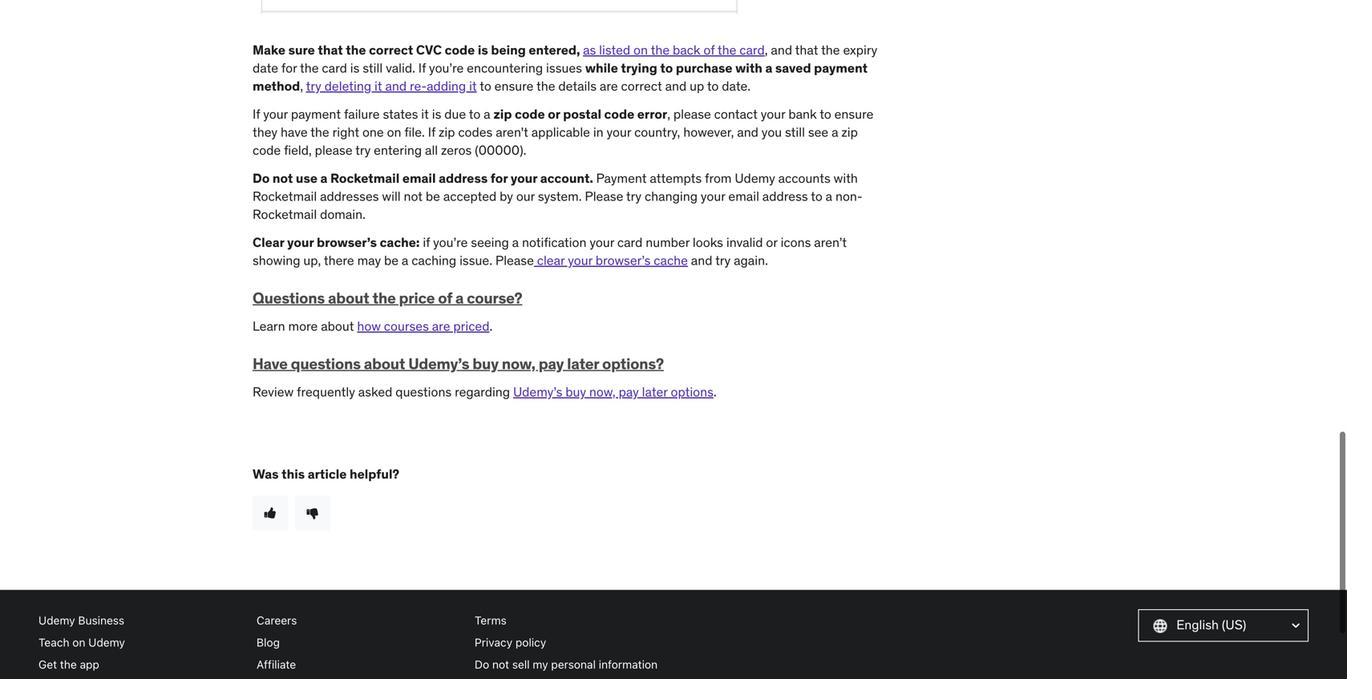 Task type: locate. For each thing, give the bounding box(es) containing it.
0 horizontal spatial on
[[72, 636, 85, 649]]

,
[[765, 42, 768, 58], [300, 78, 303, 94], [668, 106, 671, 122]]

not left "sell"
[[493, 658, 509, 672]]

, for and
[[765, 42, 768, 58]]

0 vertical spatial now,
[[502, 354, 536, 373]]

udemy right from
[[735, 170, 776, 187]]

0 vertical spatial please
[[674, 106, 711, 122]]

udemy's
[[409, 354, 470, 373], [513, 384, 563, 400]]

a right see
[[832, 124, 839, 140]]

postal
[[563, 106, 602, 122]]

1 horizontal spatial correct
[[621, 78, 662, 94]]

0 horizontal spatial udemy
[[39, 614, 75, 627]]

and down "contact"
[[738, 124, 759, 140]]

to up see
[[820, 106, 832, 122]]

you're
[[429, 60, 464, 76], [433, 234, 468, 251]]

rocketmail up 'addresses' in the top left of the page
[[331, 170, 400, 187]]

be
[[426, 188, 440, 205], [384, 252, 399, 269]]

0 vertical spatial not
[[273, 170, 293, 187]]

0 vertical spatial with
[[736, 60, 763, 76]]

1 horizontal spatial ,
[[668, 106, 671, 122]]

1 vertical spatial card
[[322, 60, 347, 76]]

1 vertical spatial payment
[[291, 106, 341, 122]]

udemy inside attempts from udemy accounts with rocketmail addresses will not be accepted by our system. please try changing your email address to a non- rocketmail domain.
[[735, 170, 776, 187]]

asked
[[358, 384, 393, 400]]

0 horizontal spatial correct
[[369, 42, 413, 58]]

now, down options?
[[590, 384, 616, 400]]

still down bank
[[785, 124, 806, 140]]

your up 'our'
[[511, 170, 538, 187]]

udemy's down how courses are priced link
[[409, 354, 470, 373]]

try inside attempts from udemy accounts with rocketmail addresses will not be accepted by our system. please try changing your email address to a non- rocketmail domain.
[[627, 188, 642, 205]]

learn more about how courses are priced .
[[253, 318, 496, 335]]

with for purchase
[[736, 60, 763, 76]]

zip down due
[[439, 124, 455, 140]]

is
[[478, 42, 488, 58], [350, 60, 360, 76], [432, 106, 442, 122]]

a left saved
[[766, 60, 773, 76]]

0 vertical spatial you're
[[429, 60, 464, 76]]

payment down expiry
[[814, 60, 868, 76]]

1 horizontal spatial udemy's
[[513, 384, 563, 400]]

1 vertical spatial on
[[387, 124, 402, 140]]

try inside , please contact your bank to ensure they have the right one on file. if zip codes aren't applicable in your country, however, and you still see a zip code field, please try entering all zeros (00000).
[[356, 142, 371, 158]]

ensure
[[495, 78, 534, 94], [835, 106, 874, 122]]

to inside attempts from udemy accounts with rocketmail addresses will not be accepted by our system. please try changing your email address to a non- rocketmail domain.
[[811, 188, 823, 205]]

for up by
[[491, 170, 508, 187]]

1 vertical spatial for
[[491, 170, 508, 187]]

pay up udemy's buy now, pay later options link
[[539, 354, 564, 373]]

for down sure
[[282, 60, 297, 76]]

email down from
[[729, 188, 760, 205]]

zip up aren't
[[494, 106, 512, 122]]

code down they
[[253, 142, 281, 158]]

2 vertical spatial not
[[493, 658, 509, 672]]

please down seeing
[[496, 252, 534, 269]]

1 vertical spatial later
[[642, 384, 668, 400]]

payment inside while trying to purchase with a saved payment method
[[814, 60, 868, 76]]

rocketmail down use
[[253, 188, 317, 205]]

adding
[[427, 78, 466, 94]]

please inside attempts from udemy accounts with rocketmail addresses will not be accepted by our system. please try changing your email address to a non- rocketmail domain.
[[585, 188, 624, 205]]

0 vertical spatial rocketmail
[[331, 170, 400, 187]]

1 vertical spatial rocketmail
[[253, 188, 317, 205]]

0 vertical spatial on
[[634, 42, 648, 58]]

, inside the , and that the expiry date for the card is still valid.
[[765, 42, 768, 58]]

date
[[253, 60, 278, 76]]

do down privacy
[[475, 658, 490, 672]]

1 vertical spatial is
[[350, 60, 360, 76]]

clear your browser's cache link
[[534, 252, 688, 269]]

1 horizontal spatial be
[[426, 188, 440, 205]]

udemy
[[735, 170, 776, 187], [39, 614, 75, 627], [88, 636, 125, 649]]

if right file.
[[428, 124, 436, 140]]

that right sure
[[318, 42, 343, 58]]

1 horizontal spatial card
[[618, 234, 643, 251]]

please down right
[[315, 142, 353, 158]]

course?
[[467, 288, 523, 308]]

number
[[646, 234, 690, 251]]

1 vertical spatial buy
[[566, 384, 587, 400]]

0 vertical spatial udemy
[[735, 170, 776, 187]]

2 horizontal spatial card
[[740, 42, 765, 58]]

or
[[548, 106, 561, 122], [767, 234, 778, 251]]

try down 'one'
[[356, 142, 371, 158]]

please
[[585, 188, 624, 205], [496, 252, 534, 269]]

are left priced
[[432, 318, 451, 335]]

1 horizontal spatial if
[[419, 60, 426, 76]]

or left icons on the right top
[[767, 234, 778, 251]]

on inside , please contact your bank to ensure they have the right one on file. if zip codes aren't applicable in your country, however, and you still see a zip code field, please try entering all zeros (00000).
[[387, 124, 402, 140]]

1 vertical spatial ,
[[300, 78, 303, 94]]

not right "will"
[[404, 188, 423, 205]]

ensure right bank
[[835, 106, 874, 122]]

0 vertical spatial email
[[403, 170, 436, 187]]

questions up 'frequently'
[[291, 354, 361, 373]]

terms
[[475, 614, 507, 627]]

None radio
[[295, 496, 330, 531]]

correct
[[369, 42, 413, 58], [621, 78, 662, 94]]

get the app link
[[39, 654, 244, 676]]

still up try deleting it and re-adding it link
[[363, 60, 383, 76]]

be inside if you're seeing a notification your card number looks invalid or icons aren't showing up, there may be a caching issue. please
[[384, 252, 399, 269]]

1 horizontal spatial are
[[600, 78, 618, 94]]

the right have
[[311, 124, 330, 140]]

zip right see
[[842, 124, 858, 140]]

app
[[80, 658, 99, 672]]

0 vertical spatial browser's
[[317, 234, 377, 251]]

a inside while trying to purchase with a saved payment method
[[766, 60, 773, 76]]

do for do not sell my personal information
[[475, 658, 490, 672]]

1 horizontal spatial zip
[[494, 106, 512, 122]]

on up "entering"
[[387, 124, 402, 140]]

1 horizontal spatial later
[[642, 384, 668, 400]]

0 horizontal spatial ensure
[[495, 78, 534, 94]]

to down if you're encountering issues
[[480, 78, 492, 94]]

it right adding on the top left of page
[[469, 78, 477, 94]]

of right price
[[438, 288, 452, 308]]

attempts
[[650, 170, 702, 187]]

name_on_credit_card.png image
[[259, 0, 741, 14]]

the down issues
[[537, 78, 556, 94]]

with inside attempts from udemy accounts with rocketmail addresses will not be accepted by our system. please try changing your email address to a non- rocketmail domain.
[[834, 170, 858, 187]]

looks
[[693, 234, 724, 251]]

, for try
[[300, 78, 303, 94]]

browser's left cache
[[596, 252, 651, 269]]

1 vertical spatial browser's
[[596, 252, 651, 269]]

option group
[[253, 496, 879, 531]]

addresses
[[320, 188, 379, 205]]

english
[[1177, 617, 1220, 633]]

of up purchase
[[704, 42, 715, 58]]

not inside do not sell my personal information link
[[493, 658, 509, 672]]

0 horizontal spatial not
[[273, 170, 293, 187]]

.
[[490, 318, 493, 335], [714, 384, 717, 400]]

that inside the , and that the expiry date for the card is still valid.
[[796, 42, 819, 58]]

it up file.
[[421, 106, 429, 122]]

1 horizontal spatial udemy
[[88, 636, 125, 649]]

1 vertical spatial of
[[438, 288, 452, 308]]

udemy down business
[[88, 636, 125, 649]]

0 vertical spatial ,
[[765, 42, 768, 58]]

use
[[296, 170, 318, 187]]

browser's for cache:
[[317, 234, 377, 251]]

this
[[282, 466, 305, 483]]

1 vertical spatial not
[[404, 188, 423, 205]]

is up deleting
[[350, 60, 360, 76]]

all
[[425, 142, 438, 158]]

review frequently asked questions regarding udemy's buy now, pay later options .
[[253, 384, 717, 400]]

was this article helpful?
[[253, 466, 400, 483]]

to down as listed on the back of the card link
[[661, 60, 673, 76]]

0 horizontal spatial still
[[363, 60, 383, 76]]

now, up review frequently asked questions regarding udemy's buy now, pay later options .
[[502, 354, 536, 373]]

be down do not use a rocketmail email address for your account. payment
[[426, 188, 440, 205]]

your up you
[[761, 106, 786, 122]]

blog
[[257, 636, 280, 649]]

1 that from the left
[[318, 42, 343, 58]]

1 horizontal spatial now,
[[590, 384, 616, 400]]

1 vertical spatial address
[[763, 188, 808, 205]]

address down accounts at the right top of the page
[[763, 188, 808, 205]]

0 horizontal spatial for
[[282, 60, 297, 76]]

not left use
[[273, 170, 293, 187]]

later down options?
[[642, 384, 668, 400]]

rocketmail
[[331, 170, 400, 187], [253, 188, 317, 205], [253, 206, 317, 223]]

to down accounts at the right top of the page
[[811, 188, 823, 205]]

if inside , please contact your bank to ensure they have the right one on file. if zip codes aren't applicable in your country, however, and you still see a zip code field, please try entering all zeros (00000).
[[428, 124, 436, 140]]

0 horizontal spatial ,
[[300, 78, 303, 94]]

None radio
[[253, 496, 288, 531]]

clear your browser's cache:
[[253, 234, 420, 251]]

0 vertical spatial address
[[439, 170, 488, 187]]

card up deleting
[[322, 60, 347, 76]]

terms link
[[475, 610, 680, 632]]

please down payment
[[585, 188, 624, 205]]

one
[[363, 124, 384, 140]]

the inside , please contact your bank to ensure they have the right one on file. if zip codes aren't applicable in your country, however, and you still see a zip code field, please try entering all zeros (00000).
[[311, 124, 330, 140]]

buy
[[473, 354, 499, 373], [566, 384, 587, 400]]

1 vertical spatial udemy's
[[513, 384, 563, 400]]

0 horizontal spatial it
[[375, 78, 382, 94]]

do not sell my personal information
[[475, 658, 658, 672]]

listed
[[599, 42, 631, 58]]

please
[[674, 106, 711, 122], [315, 142, 353, 158]]

1 horizontal spatial pay
[[619, 384, 639, 400]]

1 horizontal spatial with
[[834, 170, 858, 187]]

0 vertical spatial ensure
[[495, 78, 534, 94]]

0 vertical spatial still
[[363, 60, 383, 76]]

2 vertical spatial if
[[428, 124, 436, 140]]

udemy's buy now, pay later options link
[[513, 384, 714, 400]]

cache:
[[380, 234, 420, 251]]

if up re-
[[419, 60, 426, 76]]

0 horizontal spatial card
[[322, 60, 347, 76]]

do for do not use a rocketmail email address for your account. payment
[[253, 170, 270, 187]]

date.
[[722, 78, 751, 94]]

udemy for on
[[88, 636, 125, 649]]

your inside attempts from udemy accounts with rocketmail addresses will not be accepted by our system. please try changing your email address to a non- rocketmail domain.
[[701, 188, 726, 205]]

and up saved
[[771, 42, 793, 58]]

1 vertical spatial about
[[321, 318, 354, 335]]

privacy
[[475, 636, 513, 649]]

0 vertical spatial be
[[426, 188, 440, 205]]

do left use
[[253, 170, 270, 187]]

pay
[[539, 354, 564, 373], [619, 384, 639, 400]]

1 horizontal spatial ensure
[[835, 106, 874, 122]]

card
[[740, 42, 765, 58], [322, 60, 347, 76], [618, 234, 643, 251]]

you
[[762, 124, 782, 140]]

the left the back
[[651, 42, 670, 58]]

the
[[346, 42, 366, 58], [651, 42, 670, 58], [718, 42, 737, 58], [822, 42, 841, 58], [300, 60, 319, 76], [537, 78, 556, 94], [311, 124, 330, 140], [373, 288, 396, 308], [60, 658, 77, 672]]

0 vertical spatial pay
[[539, 354, 564, 373]]

about for more
[[321, 318, 354, 335]]

1 vertical spatial are
[[432, 318, 451, 335]]

0 vertical spatial if
[[419, 60, 426, 76]]

you're inside if you're seeing a notification your card number looks invalid or icons aren't showing up, there may be a caching issue. please
[[433, 234, 468, 251]]

a inside , please contact your bank to ensure they have the right one on file. if zip codes aren't applicable in your country, however, and you still see a zip code field, please try entering all zeros (00000).
[[832, 124, 839, 140]]

questions down have questions about udemy's buy now, pay later options?
[[396, 384, 452, 400]]

try down looks
[[716, 252, 731, 269]]

sell
[[513, 658, 530, 672]]

1 horizontal spatial or
[[767, 234, 778, 251]]

about up how
[[328, 288, 369, 308]]

with up date. at the right of page
[[736, 60, 763, 76]]

0 vertical spatial later
[[567, 354, 599, 373]]

do not sell my personal information link
[[475, 654, 680, 676]]

aren't
[[496, 124, 529, 140]]

it right deleting
[[375, 78, 382, 94]]

on up trying
[[634, 42, 648, 58]]

your inside if you're seeing a notification your card number looks invalid or icons aren't showing up, there may be a caching issue. please
[[590, 234, 615, 251]]

(us)
[[1223, 617, 1247, 633]]

clear your browser's cache and try again.
[[534, 252, 772, 269]]

0 vertical spatial buy
[[473, 354, 499, 373]]

0 horizontal spatial email
[[403, 170, 436, 187]]

changing
[[645, 188, 698, 205]]

that for sure
[[318, 42, 343, 58]]

a right seeing
[[512, 234, 519, 251]]

a left non-
[[826, 188, 833, 205]]

are down while
[[600, 78, 618, 94]]

options?
[[603, 354, 664, 373]]

error
[[638, 106, 668, 122]]

to
[[661, 60, 673, 76], [480, 78, 492, 94], [707, 78, 719, 94], [469, 106, 481, 122], [820, 106, 832, 122], [811, 188, 823, 205]]

that up saved
[[796, 42, 819, 58]]

later
[[567, 354, 599, 373], [642, 384, 668, 400]]

email
[[403, 170, 436, 187], [729, 188, 760, 205]]

is left due
[[432, 106, 442, 122]]

your up clear your browser's cache link
[[590, 234, 615, 251]]

code
[[445, 42, 475, 58], [515, 106, 545, 122], [605, 106, 635, 122], [253, 142, 281, 158]]

1 vertical spatial be
[[384, 252, 399, 269]]

english (us)
[[1177, 617, 1247, 633]]

contact
[[715, 106, 758, 122]]

they
[[253, 124, 278, 140]]

(00000).
[[475, 142, 527, 158]]

about left how
[[321, 318, 354, 335]]

1 vertical spatial questions
[[396, 384, 452, 400]]

0 vertical spatial .
[[490, 318, 493, 335]]

browser's up there
[[317, 234, 377, 251]]

2 horizontal spatial not
[[493, 658, 509, 672]]

code inside , please contact your bank to ensure they have the right one on file. if zip codes aren't applicable in your country, however, and you still see a zip code field, please try entering all zeros (00000).
[[253, 142, 281, 158]]

the up learn more about how courses are priced .
[[373, 288, 396, 308]]

1 vertical spatial do
[[475, 658, 490, 672]]

later up udemy's buy now, pay later options link
[[567, 354, 599, 373]]

with inside while trying to purchase with a saved payment method
[[736, 60, 763, 76]]

email down all
[[403, 170, 436, 187]]

0 horizontal spatial buy
[[473, 354, 499, 373]]

english (us) link
[[1139, 610, 1309, 642]]

1 vertical spatial or
[[767, 234, 778, 251]]

0 vertical spatial for
[[282, 60, 297, 76]]

please up however,
[[674, 106, 711, 122]]

2 horizontal spatial ,
[[765, 42, 768, 58]]

2 vertical spatial ,
[[668, 106, 671, 122]]

0 vertical spatial questions
[[291, 354, 361, 373]]

a up priced
[[456, 288, 464, 308]]

0 horizontal spatial if
[[253, 106, 260, 122]]

0 vertical spatial card
[[740, 42, 765, 58]]

1 horizontal spatial email
[[729, 188, 760, 205]]

address up "accepted"
[[439, 170, 488, 187]]

0 horizontal spatial is
[[350, 60, 360, 76]]

accounts
[[779, 170, 831, 187]]

get
[[39, 658, 57, 672]]

and left up
[[666, 78, 687, 94]]

code right the cvc
[[445, 42, 475, 58]]

not for do not sell my personal information
[[493, 658, 509, 672]]

2 that from the left
[[796, 42, 819, 58]]

0 horizontal spatial that
[[318, 42, 343, 58]]

1 horizontal spatial payment
[[814, 60, 868, 76]]

about for questions
[[364, 354, 405, 373]]

on inside teach on udemy link
[[72, 636, 85, 649]]

in
[[594, 124, 604, 140]]

with up non-
[[834, 170, 858, 187]]

udemy up teach
[[39, 614, 75, 627]]

code up aren't
[[515, 106, 545, 122]]

1 horizontal spatial do
[[475, 658, 490, 672]]

correct down trying
[[621, 78, 662, 94]]

by
[[500, 188, 513, 205]]

, inside , please contact your bank to ensure they have the right one on file. if zip codes aren't applicable in your country, however, and you still see a zip code field, please try entering all zeros (00000).
[[668, 106, 671, 122]]

try deleting it and re-adding it link
[[306, 78, 477, 94]]

2 horizontal spatial if
[[428, 124, 436, 140]]

1 vertical spatial pay
[[619, 384, 639, 400]]

you're up adding on the top left of page
[[429, 60, 464, 76]]

0 vertical spatial correct
[[369, 42, 413, 58]]

0 horizontal spatial or
[[548, 106, 561, 122]]

that for and
[[796, 42, 819, 58]]

and down looks
[[691, 252, 713, 269]]

1 horizontal spatial not
[[404, 188, 423, 205]]

1 vertical spatial you're
[[433, 234, 468, 251]]

and inside the , and that the expiry date for the card is still valid.
[[771, 42, 793, 58]]

will
[[382, 188, 401, 205]]

if
[[419, 60, 426, 76], [253, 106, 260, 122], [428, 124, 436, 140]]

to inside , please contact your bank to ensure they have the right one on file. if zip codes aren't applicable in your country, however, and you still see a zip code field, please try entering all zeros (00000).
[[820, 106, 832, 122]]

invalid
[[727, 234, 763, 251]]

pay down options?
[[619, 384, 639, 400]]

aren't
[[815, 234, 847, 251]]

a inside attempts from udemy accounts with rocketmail addresses will not be accepted by our system. please try changing your email address to a non- rocketmail domain.
[[826, 188, 833, 205]]

re-
[[410, 78, 427, 94]]



Task type: vqa. For each thing, say whether or not it's contained in the screenshot.
leftmost Browser)
no



Task type: describe. For each thing, give the bounding box(es) containing it.
code left error
[[605, 106, 635, 122]]

showing
[[253, 252, 300, 269]]

1 horizontal spatial for
[[491, 170, 508, 187]]

your right clear
[[568, 252, 593, 269]]

card inside if you're seeing a notification your card number looks invalid or icons aren't showing up, there may be a caching issue. please
[[618, 234, 643, 251]]

not inside attempts from udemy accounts with rocketmail addresses will not be accepted by our system. please try changing your email address to a non- rocketmail domain.
[[404, 188, 423, 205]]

1 vertical spatial correct
[[621, 78, 662, 94]]

1 vertical spatial please
[[315, 142, 353, 158]]

teach on udemy link
[[39, 632, 244, 654]]

article
[[308, 466, 347, 483]]

review
[[253, 384, 294, 400]]

0 horizontal spatial questions
[[291, 354, 361, 373]]

your up they
[[263, 106, 288, 122]]

to inside while trying to purchase with a saved payment method
[[661, 60, 673, 76]]

personal
[[551, 658, 596, 672]]

1 horizontal spatial buy
[[566, 384, 587, 400]]

if you're seeing a notification your card number looks invalid or icons aren't showing up, there may be a caching issue. please
[[253, 234, 847, 269]]

on for the
[[634, 42, 648, 58]]

0 horizontal spatial pay
[[539, 354, 564, 373]]

0 vertical spatial about
[[328, 288, 369, 308]]

0 vertical spatial or
[[548, 106, 561, 122]]

domain.
[[320, 206, 366, 223]]

how
[[357, 318, 381, 335]]

the up deleting
[[346, 42, 366, 58]]

, please contact your bank to ensure they have the right one on file. if zip codes aren't applicable in your country, however, and you still see a zip code field, please try entering all zeros (00000).
[[253, 106, 874, 158]]

to up codes
[[469, 106, 481, 122]]

issue.
[[460, 252, 493, 269]]

the up purchase
[[718, 42, 737, 58]]

still inside the , and that the expiry date for the card is still valid.
[[363, 60, 383, 76]]

if you're encountering issues
[[419, 60, 586, 76]]

entering
[[374, 142, 422, 158]]

browser's for cache
[[596, 252, 651, 269]]

field,
[[284, 142, 312, 158]]

careers link
[[257, 610, 462, 632]]

do not use a rocketmail email address for your account. payment
[[253, 170, 650, 187]]

0 vertical spatial is
[[478, 42, 488, 58]]

, for please
[[668, 106, 671, 122]]

0 horizontal spatial address
[[439, 170, 488, 187]]

as
[[583, 42, 596, 58]]

0 vertical spatial of
[[704, 42, 715, 58]]

clear
[[537, 252, 565, 269]]

affiliate
[[257, 658, 296, 672]]

back
[[673, 42, 701, 58]]

business
[[78, 614, 124, 627]]

1 vertical spatial udemy
[[39, 614, 75, 627]]

frequently
[[297, 384, 355, 400]]

still inside , please contact your bank to ensure they have the right one on file. if zip codes aren't applicable in your country, however, and you still see a zip code field, please try entering all zeros (00000).
[[785, 124, 806, 140]]

price
[[399, 288, 435, 308]]

to right up
[[707, 78, 719, 94]]

caching
[[412, 252, 457, 269]]

address inside attempts from udemy accounts with rocketmail addresses will not be accepted by our system. please try changing your email address to a non- rocketmail domain.
[[763, 188, 808, 205]]

our
[[517, 188, 535, 205]]

1 vertical spatial .
[[714, 384, 717, 400]]

0 horizontal spatial of
[[438, 288, 452, 308]]

issues
[[546, 60, 582, 76]]

a right use
[[321, 170, 328, 187]]

sure
[[289, 42, 315, 58]]

0 horizontal spatial zip
[[439, 124, 455, 140]]

encountering
[[467, 60, 543, 76]]

you're for if
[[429, 60, 464, 76]]

being
[[491, 42, 526, 58]]

there
[[324, 252, 354, 269]]

udemy for from
[[735, 170, 776, 187]]

if for if you're encountering issues
[[419, 60, 426, 76]]

make
[[253, 42, 286, 58]]

right
[[333, 124, 360, 140]]

have questions about udemy's buy now, pay later options?
[[253, 354, 664, 373]]

your right in at the top of the page
[[607, 124, 632, 140]]

as listed on the back of the card link
[[583, 42, 765, 58]]

bank
[[789, 106, 817, 122]]

courses
[[384, 318, 429, 335]]

blog link
[[257, 632, 462, 654]]

up
[[690, 78, 705, 94]]

your up up,
[[287, 234, 314, 251]]

attempts from udemy accounts with rocketmail addresses will not be accepted by our system. please try changing your email address to a non- rocketmail domain.
[[253, 170, 863, 223]]

zeros
[[441, 142, 472, 158]]

applicable
[[532, 124, 590, 140]]

non-
[[836, 188, 863, 205]]

get the app
[[39, 658, 99, 672]]

learn
[[253, 318, 285, 335]]

how courses are priced link
[[357, 318, 490, 335]]

privacy policy link
[[475, 632, 680, 654]]

, and that the expiry date for the card is still valid.
[[253, 42, 878, 76]]

you're for if
[[433, 234, 468, 251]]

my
[[533, 658, 548, 672]]

0 horizontal spatial later
[[567, 354, 599, 373]]

card inside the , and that the expiry date for the card is still valid.
[[322, 60, 347, 76]]

a down cache:
[[402, 252, 409, 269]]

udemy business
[[39, 614, 124, 627]]

email inside attempts from udemy accounts with rocketmail addresses will not be accepted by our system. please try changing your email address to a non- rocketmail domain.
[[729, 188, 760, 205]]

saved
[[776, 60, 812, 76]]

or inside if you're seeing a notification your card number looks invalid or icons aren't showing up, there may be a caching issue. please
[[767, 234, 778, 251]]

if for if your payment failure states it is due to a zip code or postal code error
[[253, 106, 260, 122]]

try left deleting
[[306, 78, 322, 94]]

2 horizontal spatial zip
[[842, 124, 858, 140]]

failure
[[344, 106, 380, 122]]

states
[[383, 106, 418, 122]]

be inside attempts from udemy accounts with rocketmail addresses will not be accepted by our system. please try changing your email address to a non- rocketmail domain.
[[426, 188, 440, 205]]

country,
[[635, 124, 681, 140]]

helpful?
[[350, 466, 400, 483]]

cache
[[654, 252, 688, 269]]

is inside the , and that the expiry date for the card is still valid.
[[350, 60, 360, 76]]

the down sure
[[300, 60, 319, 76]]

and down valid.
[[385, 78, 407, 94]]

0 horizontal spatial udemy's
[[409, 354, 470, 373]]

icons
[[781, 234, 811, 251]]

with for accounts
[[834, 170, 858, 187]]

1 horizontal spatial it
[[421, 106, 429, 122]]

seeing
[[471, 234, 509, 251]]

please inside if you're seeing a notification your card number looks invalid or icons aren't showing up, there may be a caching issue. please
[[496, 252, 534, 269]]

0 vertical spatial are
[[600, 78, 618, 94]]

up,
[[304, 252, 321, 269]]

2 vertical spatial is
[[432, 106, 442, 122]]

while
[[586, 60, 618, 76]]

0 horizontal spatial are
[[432, 318, 451, 335]]

again.
[[734, 252, 769, 269]]

2 vertical spatial rocketmail
[[253, 206, 317, 223]]

system.
[[538, 188, 582, 205]]

teach on udemy
[[39, 636, 125, 649]]

see
[[809, 124, 829, 140]]

for inside the , and that the expiry date for the card is still valid.
[[282, 60, 297, 76]]

cvc
[[416, 42, 442, 58]]

2 horizontal spatial it
[[469, 78, 477, 94]]

1 horizontal spatial questions
[[396, 384, 452, 400]]

due
[[445, 106, 466, 122]]

details
[[559, 78, 597, 94]]

the right "get"
[[60, 658, 77, 672]]

priced
[[454, 318, 490, 335]]

questions about the price of a course?
[[253, 288, 523, 308]]

a up codes
[[484, 106, 491, 122]]

, try deleting it and re-adding it to ensure the details are correct and up to date.
[[300, 78, 754, 94]]

payment
[[597, 170, 647, 187]]

on for file.
[[387, 124, 402, 140]]

0 horizontal spatial now,
[[502, 354, 536, 373]]

may
[[358, 252, 381, 269]]

and inside , please contact your bank to ensure they have the right one on file. if zip codes aren't applicable in your country, however, and you still see a zip code field, please try entering all zeros (00000).
[[738, 124, 759, 140]]

if
[[423, 234, 430, 251]]

ensure inside , please contact your bank to ensure they have the right one on file. if zip codes aren't applicable in your country, however, and you still see a zip code field, please try entering all zeros (00000).
[[835, 106, 874, 122]]

regarding
[[455, 384, 510, 400]]

the left expiry
[[822, 42, 841, 58]]

not for do not use a rocketmail email address for your account. payment
[[273, 170, 293, 187]]

teach
[[39, 636, 69, 649]]



